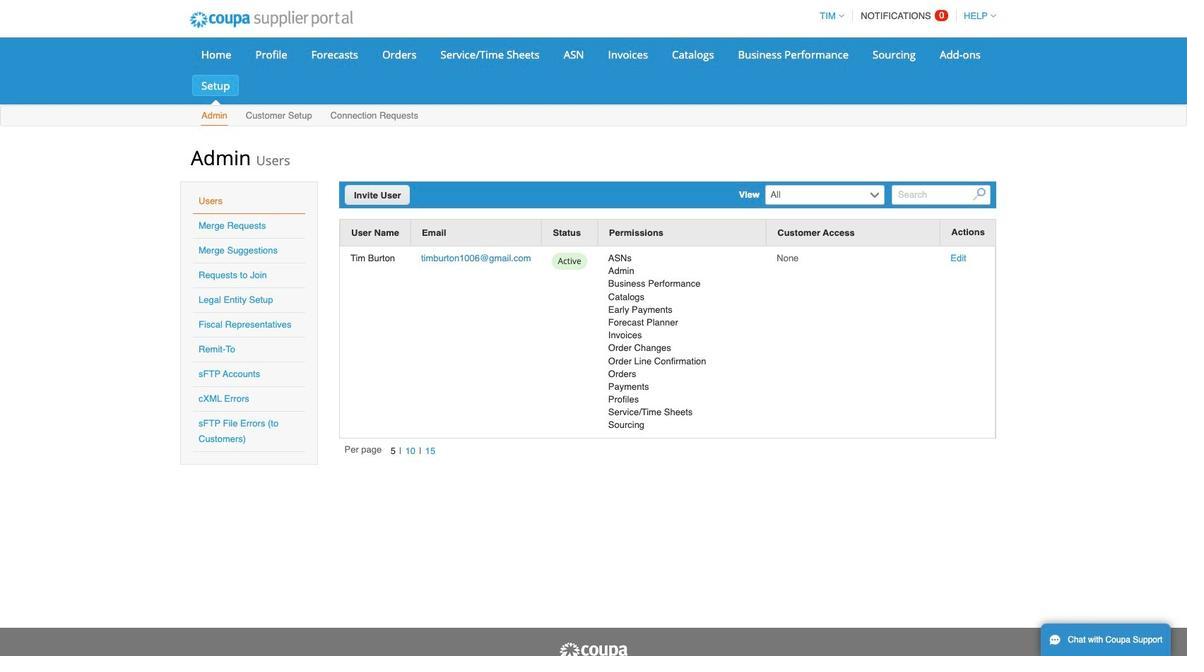 Task type: vqa. For each thing, say whether or not it's contained in the screenshot.
2nd EMAIL
no



Task type: describe. For each thing, give the bounding box(es) containing it.
Search text field
[[892, 185, 991, 205]]

1 vertical spatial navigation
[[344, 444, 439, 459]]

1 horizontal spatial coupa supplier portal image
[[558, 642, 629, 656]]



Task type: locate. For each thing, give the bounding box(es) containing it.
1 horizontal spatial navigation
[[814, 2, 996, 30]]

coupa supplier portal image
[[180, 2, 362, 37], [558, 642, 629, 656]]

search image
[[973, 188, 986, 201]]

0 horizontal spatial navigation
[[344, 444, 439, 459]]

None text field
[[767, 186, 867, 204]]

0 vertical spatial navigation
[[814, 2, 996, 30]]

0 horizontal spatial coupa supplier portal image
[[180, 2, 362, 37]]

navigation
[[814, 2, 996, 30], [344, 444, 439, 459]]

1 vertical spatial coupa supplier portal image
[[558, 642, 629, 656]]

0 vertical spatial coupa supplier portal image
[[180, 2, 362, 37]]



